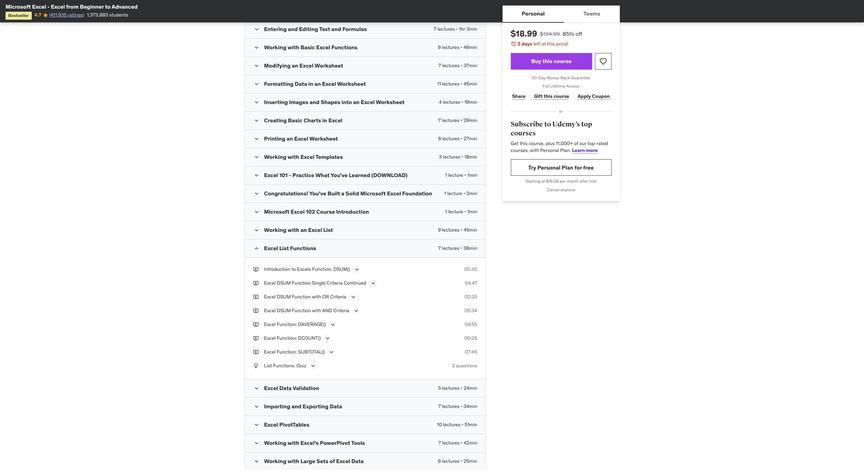Task type: vqa. For each thing, say whether or not it's contained in the screenshot.


Task type: describe. For each thing, give the bounding box(es) containing it.
11
[[437, 81, 441, 87]]

with up excel list functions
[[288, 227, 299, 234]]

an right printing
[[287, 135, 293, 142]]

lectures for working with basic excel functions
[[442, 44, 460, 50]]

24min
[[464, 386, 478, 392]]

85%
[[563, 30, 575, 37]]

back
[[561, 75, 570, 80]]

get
[[511, 141, 519, 147]]

• for printing an excel worksheet
[[461, 136, 463, 142]]

show lecture description image for excel function: subtotal()
[[328, 349, 335, 356]]

learned
[[349, 172, 370, 179]]

practice
[[293, 172, 315, 179]]

xsmall image for excel function: daverage()
[[253, 322, 259, 328]]

2 horizontal spatial list
[[324, 227, 333, 234]]

37min
[[464, 62, 478, 69]]

06:29
[[465, 336, 478, 342]]

this for get
[[520, 141, 528, 147]]

51min
[[465, 422, 478, 428]]

editing
[[299, 26, 318, 32]]

or
[[560, 109, 563, 114]]

gift
[[534, 93, 543, 99]]

lectures for creating basic charts in excel
[[442, 117, 460, 124]]

11 lectures • 45min
[[437, 81, 478, 87]]

advanced
[[112, 3, 138, 10]]

1 lecture • 2min
[[445, 191, 478, 197]]

9 for functions
[[438, 44, 441, 50]]

lectures for modifying an excel worksheet
[[443, 62, 460, 69]]

1 vertical spatial microsoft
[[361, 190, 386, 197]]

data right exporting
[[330, 404, 342, 410]]

7 for importing and exporting data
[[439, 404, 441, 410]]

at inside starting at $16.58 per month after trial cancel anytime
[[542, 179, 546, 184]]

course
[[317, 208, 335, 215]]

and
[[322, 308, 332, 314]]

05:34
[[465, 308, 478, 314]]

learn more link
[[573, 147, 598, 154]]

7 for entering and editing text and formulas
[[434, 26, 437, 32]]

lifetime
[[551, 84, 566, 89]]

exporting
[[303, 404, 329, 410]]

powerpivot
[[320, 440, 350, 447]]

starting at $16.58 per month after trial cancel anytime
[[526, 179, 597, 193]]

0 horizontal spatial list
[[264, 363, 272, 369]]

full
[[543, 84, 550, 89]]

built
[[328, 190, 340, 197]]

small image for working with excel's powerpivot tools
[[253, 440, 260, 447]]

questions
[[456, 363, 478, 369]]

anytime
[[561, 188, 576, 193]]

0 vertical spatial at
[[542, 41, 546, 47]]

• for importing and exporting data
[[461, 404, 463, 410]]

access
[[567, 84, 580, 89]]

price!
[[557, 41, 569, 47]]

3
[[439, 154, 442, 160]]

working with basic excel functions
[[264, 44, 358, 51]]

7 lectures • 29min
[[438, 117, 478, 124]]

teams button
[[565, 6, 620, 22]]

9 for list
[[438, 227, 441, 233]]

$124.99
[[540, 30, 560, 37]]

importing and exporting data
[[264, 404, 342, 410]]

show lecture description image for introduction to excels function: dsum()
[[354, 266, 361, 273]]

rated
[[597, 141, 609, 147]]

personal button
[[503, 6, 565, 22]]

small image for microsoft excel 102 course introduction
[[253, 209, 260, 216]]

and left editing on the left top of the page
[[288, 26, 298, 32]]

a
[[342, 190, 345, 197]]

congratulations!
[[264, 190, 308, 197]]

7 lectures • 42min
[[439, 440, 478, 447]]

ratings)
[[68, 12, 84, 18]]

personal inside get this course, plus 11,000+ of our top-rated courses, with personal plan.
[[541, 147, 559, 154]]

• for working with basic excel functions
[[461, 44, 463, 50]]

04:47
[[465, 280, 478, 286]]

• for excel data validation
[[461, 386, 463, 392]]

single
[[312, 280, 326, 286]]

plan.
[[561, 147, 571, 154]]

small image for working with basic excel functions
[[253, 44, 260, 51]]

lectures for excel list functions
[[442, 245, 460, 252]]

guarantee
[[571, 75, 591, 80]]

this down '$124.99'
[[547, 41, 555, 47]]

small image for formatting data in an excel worksheet
[[253, 81, 260, 88]]

an right modifying
[[292, 62, 298, 69]]

• for inserting images and shapes into an excel worksheet
[[462, 99, 464, 105]]

data up importing
[[279, 385, 292, 392]]

course for gift this course
[[554, 93, 570, 99]]

0 vertical spatial criteria
[[327, 280, 343, 286]]

2 for 2 questions
[[452, 363, 455, 369]]

show lecture description image for list functions :quiz
[[310, 363, 317, 370]]

templates
[[316, 154, 343, 160]]

pivottables
[[279, 422, 310, 429]]

criteria for and
[[334, 308, 350, 314]]

plan
[[562, 164, 574, 171]]

7 for modifying an excel worksheet
[[439, 62, 441, 69]]

function: for subtotal()
[[277, 349, 297, 356]]

6 for working with large sets of excel data
[[438, 459, 441, 465]]

1min for microsoft excel 102 course introduction
[[468, 209, 478, 215]]

images
[[289, 99, 309, 106]]

working for working with basic excel functions
[[264, 44, 287, 51]]

share
[[513, 93, 526, 99]]

0 vertical spatial basic
[[301, 44, 315, 51]]

courses
[[511, 129, 536, 138]]

function: for daverage()
[[277, 322, 297, 328]]

7 lectures • 38min
[[438, 245, 478, 252]]

into
[[342, 99, 352, 106]]

microsoft for microsoft excel - excel from beginner to advanced
[[6, 3, 31, 10]]

of inside get this course, plus 11,000+ of our top-rated courses, with personal plan.
[[574, 141, 579, 147]]

0 vertical spatial to
[[105, 3, 111, 10]]

small image for importing and exporting data
[[253, 404, 260, 411]]

function for criteria
[[292, 280, 311, 286]]

small image for congratulations! you've built a solid microsoft excel foundation
[[253, 191, 260, 197]]

left
[[534, 41, 541, 47]]

lectures for working with excel templates
[[443, 154, 461, 160]]

small image for working with an excel list
[[253, 227, 260, 234]]

inserting
[[264, 99, 288, 106]]

month
[[567, 179, 579, 184]]

xsmall image for list functions :quiz
[[253, 363, 259, 370]]

3 lectures • 18min
[[439, 154, 478, 160]]

excel list functions
[[264, 245, 316, 252]]

days
[[522, 41, 533, 47]]

19min
[[465, 99, 478, 105]]

working for working with large sets of excel data
[[264, 458, 287, 465]]

apply coupon
[[578, 93, 610, 99]]

money-
[[547, 75, 561, 80]]

05:30
[[465, 266, 478, 273]]

:quiz
[[296, 363, 307, 369]]

working with an excel list
[[264, 227, 333, 234]]

7 for working with excel's powerpivot tools
[[439, 440, 441, 447]]

function for or
[[292, 294, 311, 300]]

with up modifying an excel worksheet
[[288, 44, 299, 51]]

this for gift
[[544, 93, 553, 99]]

apply coupon button
[[577, 89, 612, 103]]

1 lecture • 1min for microsoft excel 102 course introduction
[[445, 209, 478, 215]]

function: for dcount()
[[277, 336, 297, 342]]

27min
[[464, 136, 478, 142]]

• for working with excel's powerpivot tools
[[461, 440, 463, 447]]

small image for excel data validation
[[253, 386, 260, 392]]

7 for creating basic charts in excel
[[438, 117, 441, 124]]

function for and
[[292, 308, 311, 314]]

1 vertical spatial introduction
[[264, 266, 291, 273]]

lectures for excel pivottables
[[443, 422, 461, 428]]

0 vertical spatial introduction
[[336, 208, 369, 215]]

tab list containing personal
[[503, 6, 620, 23]]

small image for excel list functions
[[253, 245, 260, 252]]

students
[[109, 12, 128, 18]]

2 vertical spatial 1
[[445, 209, 447, 215]]

working with excel's powerpivot tools
[[264, 440, 365, 447]]

working for working with an excel list
[[264, 227, 287, 234]]

an down '102'
[[301, 227, 307, 234]]

4
[[439, 99, 442, 105]]

day
[[539, 75, 546, 80]]

excel 101 - practice what you've learned (download)
[[264, 172, 408, 179]]

an right into
[[353, 99, 360, 106]]

30-
[[532, 75, 539, 80]]

entering and editing text and formulas
[[264, 26, 367, 32]]

2min
[[467, 191, 478, 197]]

with inside get this course, plus 11,000+ of our top-rated courses, with personal plan.
[[530, 147, 539, 154]]

small image for excel 101 - practice what you've learned (download)
[[253, 172, 260, 179]]

personal inside button
[[522, 10, 545, 17]]

more
[[586, 147, 598, 154]]

try personal plan for free
[[529, 164, 594, 171]]

excel data validation
[[264, 385, 319, 392]]

• for working with an excel list
[[461, 227, 463, 233]]

function: up the single
[[312, 266, 332, 273]]

• for formatting data in an excel worksheet
[[461, 81, 463, 87]]

1 lecture • 1min for excel 101 - practice what you've learned (download)
[[445, 172, 478, 178]]

with left excel's
[[288, 440, 299, 447]]

07:45
[[465, 349, 478, 356]]



Task type: locate. For each thing, give the bounding box(es) containing it.
dsum for excel dsum function with or criteria
[[277, 294, 291, 300]]

tools
[[351, 440, 365, 447]]

0 vertical spatial you've
[[331, 172, 348, 179]]

text
[[319, 26, 330, 32]]

2 working from the top
[[264, 154, 287, 160]]

1 lecture • 1min up "1 lecture • 2min"
[[445, 172, 478, 178]]

lectures for working with an excel list
[[442, 227, 460, 233]]

introduction to excels function: dsum()
[[264, 266, 350, 273]]

10
[[437, 422, 442, 428]]

1 vertical spatial -
[[289, 172, 291, 179]]

1 horizontal spatial list
[[279, 245, 289, 252]]

1 for foundation
[[445, 191, 446, 197]]

1 horizontal spatial to
[[292, 266, 296, 273]]

this right gift
[[544, 93, 553, 99]]

45min
[[464, 81, 478, 87], [464, 227, 478, 233]]

alarm image
[[511, 41, 517, 47]]

0 vertical spatial 1
[[445, 172, 447, 178]]

at
[[542, 41, 546, 47], [542, 179, 546, 184]]

in
[[309, 80, 313, 87], [323, 117, 327, 124]]

5 working from the top
[[264, 458, 287, 465]]

excel dsum function single criteria continued
[[264, 280, 367, 286]]

gift this course
[[534, 93, 570, 99]]

8 small image from the top
[[253, 422, 260, 429]]

apply
[[578, 93, 591, 99]]

microsoft excel - excel from beginner to advanced
[[6, 3, 138, 10]]

data up images
[[295, 80, 307, 87]]

2 right alarm icon
[[518, 41, 521, 47]]

creating
[[264, 117, 287, 124]]

4 xsmall image from the top
[[253, 349, 259, 356]]

small image for excel pivottables
[[253, 422, 260, 429]]

lecture for foundation
[[448, 191, 463, 197]]

function: up excel function: dcount()
[[277, 322, 297, 328]]

plus
[[546, 141, 555, 147]]

dcount()
[[298, 336, 321, 342]]

0 vertical spatial list
[[324, 227, 333, 234]]

2 vertical spatial function
[[292, 308, 311, 314]]

4 small image from the top
[[253, 154, 260, 161]]

• left 34min
[[461, 404, 463, 410]]

3 xsmall image from the top
[[253, 336, 259, 342]]

• left 2min
[[464, 191, 466, 197]]

list down excel function: subtotal()
[[264, 363, 272, 369]]

2 45min from the top
[[464, 227, 478, 233]]

xsmall image for excel function: subtotal()
[[253, 349, 259, 356]]

lecture
[[449, 172, 464, 178], [448, 191, 463, 197], [449, 209, 464, 215]]

1 horizontal spatial microsoft
[[264, 208, 290, 215]]

1 vertical spatial personal
[[541, 147, 559, 154]]

• left "37min"
[[461, 62, 463, 69]]

• left 29min
[[461, 117, 463, 124]]

xsmall image for excel dsum function with and criteria
[[253, 308, 259, 315]]

1 vertical spatial course
[[554, 93, 570, 99]]

lectures for printing an excel worksheet
[[443, 136, 460, 142]]

in down modifying an excel worksheet
[[309, 80, 313, 87]]

congratulations! you've built a solid microsoft excel foundation
[[264, 190, 433, 197]]

criteria for or
[[330, 294, 346, 300]]

1 horizontal spatial 2
[[518, 41, 521, 47]]

xsmall image for excel function: dcount()
[[253, 336, 259, 342]]

2 horizontal spatial microsoft
[[361, 190, 386, 197]]

0 horizontal spatial 2
[[452, 363, 455, 369]]

2
[[518, 41, 521, 47], [452, 363, 455, 369]]

to left udemy's at the right top
[[545, 120, 551, 129]]

1 vertical spatial 6
[[438, 459, 441, 465]]

•
[[456, 26, 458, 32], [461, 44, 463, 50], [461, 62, 463, 69], [461, 81, 463, 87], [462, 99, 464, 105], [461, 117, 463, 124], [461, 136, 463, 142], [462, 154, 464, 160], [465, 172, 467, 178], [464, 191, 466, 197], [465, 209, 467, 215], [461, 227, 463, 233], [461, 245, 463, 252], [461, 386, 463, 392], [461, 404, 463, 410], [462, 422, 464, 428], [461, 440, 463, 447], [461, 459, 463, 465]]

1 function from the top
[[292, 280, 311, 286]]

modifying an excel worksheet
[[264, 62, 343, 69]]

1 for (download)
[[445, 172, 447, 178]]

working down printing
[[264, 154, 287, 160]]

dsum up the excel function: daverage()
[[277, 308, 291, 314]]

show lecture description image
[[353, 308, 360, 315], [330, 322, 337, 329], [328, 349, 335, 356], [310, 363, 317, 370]]

trial
[[590, 179, 597, 184]]

with down printing an excel worksheet
[[288, 154, 299, 160]]

• left 24min
[[461, 386, 463, 392]]

5 small image from the top
[[253, 209, 260, 216]]

• up 7 lectures • 38min
[[461, 227, 463, 233]]

7 down 9 lectures • 45min
[[438, 245, 441, 252]]

xsmall image for excel dsum function with or criteria
[[253, 294, 259, 301]]

top-
[[588, 141, 597, 147]]

function: up excel function: subtotal()
[[277, 336, 297, 342]]

and right images
[[310, 99, 320, 106]]

2 days left at this price!
[[518, 41, 569, 47]]

validation
[[293, 385, 319, 392]]

microsoft down congratulations!
[[264, 208, 290, 215]]

4 working from the top
[[264, 440, 287, 447]]

- for practice
[[289, 172, 291, 179]]

0 vertical spatial 2
[[518, 41, 521, 47]]

1 vertical spatial 9
[[438, 227, 441, 233]]

6 small image from the top
[[253, 227, 260, 234]]

dsum up excel dsum function with and criteria
[[277, 294, 291, 300]]

lectures for entering and editing text and formulas
[[438, 26, 455, 32]]

criteria
[[327, 280, 343, 286], [330, 294, 346, 300], [334, 308, 350, 314]]

tab list
[[503, 6, 620, 23]]

0 horizontal spatial microsoft
[[6, 3, 31, 10]]

list down working with an excel list
[[279, 245, 289, 252]]

0 vertical spatial 1min
[[468, 172, 478, 178]]

with
[[288, 44, 299, 51], [530, 147, 539, 154], [288, 154, 299, 160], [288, 227, 299, 234], [312, 294, 321, 300], [312, 308, 321, 314], [288, 440, 299, 447], [288, 458, 299, 465]]

working for working with excel templates
[[264, 154, 287, 160]]

102
[[306, 208, 315, 215]]

1 vertical spatial functions
[[290, 245, 316, 252]]

bestseller
[[8, 13, 29, 18]]

this for buy
[[543, 58, 553, 65]]

dsum for excel dsum function single criteria continued
[[277, 280, 291, 286]]

0 horizontal spatial in
[[309, 80, 313, 87]]

lectures for working with large sets of excel data
[[442, 459, 460, 465]]

and right 'text'
[[332, 26, 341, 32]]

lectures up 10 lectures • 51min on the right of page
[[442, 404, 460, 410]]

0 vertical spatial 6
[[438, 136, 441, 142]]

excel function: daverage()
[[264, 322, 326, 328]]

excel dsum function with and criteria
[[264, 308, 350, 314]]

lectures down 7 lectures • 29min
[[443, 136, 460, 142]]

2 for 2 days left at this price!
[[518, 41, 521, 47]]

lectures down the 7 lectures • 1hr 3min
[[442, 44, 460, 50]]

0 vertical spatial 45min
[[464, 81, 478, 87]]

0 vertical spatial xsmall image
[[253, 280, 259, 287]]

creating basic charts in excel
[[264, 117, 343, 124]]

• for creating basic charts in excel
[[461, 117, 463, 124]]

dsum for excel dsum function with and criteria
[[277, 308, 291, 314]]

2 questions
[[452, 363, 478, 369]]

function down "excels"
[[292, 280, 311, 286]]

9 small image from the top
[[253, 440, 260, 447]]

function:
[[312, 266, 332, 273], [277, 322, 297, 328], [277, 336, 297, 342], [277, 349, 297, 356]]

7 small image from the top
[[253, 245, 260, 252]]

-
[[47, 3, 50, 10], [289, 172, 291, 179]]

• left 18min
[[462, 154, 464, 160]]

1 horizontal spatial you've
[[331, 172, 348, 179]]

courses,
[[511, 147, 529, 154]]

cancel
[[547, 188, 560, 193]]

from
[[66, 3, 79, 10]]

course inside button
[[554, 58, 572, 65]]

show lecture description image for excel function: daverage()
[[330, 322, 337, 329]]

1 vertical spatial 1min
[[468, 209, 478, 215]]

7 lectures • 34min
[[439, 404, 478, 410]]

9 down the 7 lectures • 1hr 3min
[[438, 44, 441, 50]]

excel function: dcount()
[[264, 336, 321, 342]]

modifying
[[264, 62, 291, 69]]

1 small image from the top
[[253, 44, 260, 51]]

printing
[[264, 135, 286, 142]]

lectures left 1hr
[[438, 26, 455, 32]]

1 lecture • 1min
[[445, 172, 478, 178], [445, 209, 478, 215]]

of
[[574, 141, 579, 147], [330, 458, 335, 465]]

data down tools
[[352, 458, 364, 465]]

personal up the $18.99
[[522, 10, 545, 17]]

6 down 7 lectures • 42min
[[438, 459, 441, 465]]

working down entering on the top left
[[264, 44, 287, 51]]

2 xsmall image from the top
[[253, 294, 259, 301]]

with left or
[[312, 294, 321, 300]]

this inside get this course, plus 11,000+ of our top-rated courses, with personal plan.
[[520, 141, 528, 147]]

3 xsmall image from the top
[[253, 322, 259, 328]]

personal up $16.58
[[538, 164, 561, 171]]

course for buy this course
[[554, 58, 572, 65]]

0 vertical spatial function
[[292, 280, 311, 286]]

- up (411,935
[[47, 3, 50, 10]]

0 horizontal spatial you've
[[309, 190, 327, 197]]

• for working with large sets of excel data
[[461, 459, 463, 465]]

beginner
[[80, 3, 104, 10]]

show lecture description image for excel dsum function with or criteria
[[350, 294, 357, 301]]

per
[[560, 179, 566, 184]]

1 vertical spatial of
[[330, 458, 335, 465]]

1 small image from the top
[[253, 26, 260, 33]]

personal down plus
[[541, 147, 559, 154]]

11,000+
[[556, 141, 573, 147]]

0 horizontal spatial -
[[47, 3, 50, 10]]

7 small image from the top
[[253, 386, 260, 392]]

7 down 4
[[438, 117, 441, 124]]

xsmall image for excel dsum function single criteria continued
[[253, 280, 259, 287]]

• for congratulations! you've built a solid microsoft excel foundation
[[464, 191, 466, 197]]

2 course from the top
[[554, 93, 570, 99]]

1 vertical spatial 1
[[445, 191, 446, 197]]

• left 46min at the top right of the page
[[461, 44, 463, 50]]

xsmall image for introduction to excels function: dsum()
[[253, 266, 259, 273]]

buy
[[532, 58, 542, 65]]

microsoft right solid
[[361, 190, 386, 197]]

3 dsum from the top
[[277, 308, 291, 314]]

lectures up 6 lectures • 27min in the right top of the page
[[442, 117, 460, 124]]

0 vertical spatial in
[[309, 80, 313, 87]]

wishlist image
[[599, 57, 608, 65]]

and up pivottables
[[292, 404, 302, 410]]

0 vertical spatial dsum
[[277, 280, 291, 286]]

1 dsum from the top
[[277, 280, 291, 286]]

small image
[[253, 44, 260, 51], [253, 62, 260, 69], [253, 81, 260, 88], [253, 117, 260, 124], [253, 172, 260, 179], [253, 191, 260, 197], [253, 245, 260, 252], [253, 404, 260, 411], [253, 440, 260, 447], [253, 459, 260, 466]]

continued
[[344, 280, 367, 286]]

dsum up the excel dsum function with or criteria
[[277, 280, 291, 286]]

• for microsoft excel 102 course introduction
[[465, 209, 467, 215]]

lectures for importing and exporting data
[[442, 404, 460, 410]]

2 xsmall image from the top
[[253, 308, 259, 315]]

functions down working with an excel list
[[290, 245, 316, 252]]

small image for inserting images and shapes into an excel worksheet
[[253, 99, 260, 106]]

small image
[[253, 26, 260, 33], [253, 99, 260, 106], [253, 136, 260, 143], [253, 154, 260, 161], [253, 209, 260, 216], [253, 227, 260, 234], [253, 386, 260, 392], [253, 422, 260, 429]]

basic left charts
[[288, 117, 303, 124]]

function up excel dsum function with and criteria
[[292, 294, 311, 300]]

function: up list functions :quiz
[[277, 349, 297, 356]]

list
[[324, 227, 333, 234], [279, 245, 289, 252], [264, 363, 272, 369]]

1 vertical spatial 45min
[[464, 227, 478, 233]]

an up shapes
[[315, 80, 321, 87]]

working down excel pivottables
[[264, 440, 287, 447]]

• for excel 101 - practice what you've learned (download)
[[465, 172, 467, 178]]

to for subscribe to udemy's top courses
[[545, 120, 551, 129]]

2 vertical spatial lecture
[[449, 209, 464, 215]]

daverage()
[[298, 322, 326, 328]]

1 vertical spatial 2
[[452, 363, 455, 369]]

lecture for (download)
[[449, 172, 464, 178]]

show lecture description image for excel dsum function single criteria continued
[[370, 280, 377, 287]]

to for introduction to excels function: dsum()
[[292, 266, 296, 273]]

try personal plan for free link
[[511, 160, 612, 176]]

2 horizontal spatial to
[[545, 120, 551, 129]]

function down the excel dsum function with or criteria
[[292, 308, 311, 314]]

1 vertical spatial function
[[292, 294, 311, 300]]

0 vertical spatial 1 lecture • 1min
[[445, 172, 478, 178]]

1 vertical spatial xsmall image
[[253, 294, 259, 301]]

• for modifying an excel worksheet
[[461, 62, 463, 69]]

with left large
[[288, 458, 299, 465]]

1 vertical spatial lecture
[[448, 191, 463, 197]]

this inside button
[[543, 58, 553, 65]]

lectures down 10 lectures • 51min on the right of page
[[442, 440, 460, 447]]

1 vertical spatial criteria
[[330, 294, 346, 300]]

6 for printing an excel worksheet
[[438, 136, 441, 142]]

to up 1,373,883 students
[[105, 3, 111, 10]]

to inside subscribe to udemy's top courses
[[545, 120, 551, 129]]

1 vertical spatial list
[[279, 245, 289, 252]]

2 small image from the top
[[253, 62, 260, 69]]

(411,935
[[49, 12, 67, 18]]

2 vertical spatial list
[[264, 363, 272, 369]]

show lecture description image right continued
[[370, 280, 377, 287]]

solid
[[346, 190, 359, 197]]

1min for excel 101 - practice what you've learned (download)
[[468, 172, 478, 178]]

1 vertical spatial in
[[323, 117, 327, 124]]

entering
[[264, 26, 287, 32]]

7 down 5 at the right bottom of page
[[439, 404, 441, 410]]

lectures right 5 at the right bottom of page
[[442, 386, 460, 392]]

3 small image from the top
[[253, 81, 260, 88]]

working
[[264, 44, 287, 51], [264, 154, 287, 160], [264, 227, 287, 234], [264, 440, 287, 447], [264, 458, 287, 465]]

dsum()
[[334, 266, 350, 273]]

of left our
[[574, 141, 579, 147]]

2 vertical spatial to
[[292, 266, 296, 273]]

2 vertical spatial criteria
[[334, 308, 350, 314]]

an
[[292, 62, 298, 69], [315, 80, 321, 87], [353, 99, 360, 106], [287, 135, 293, 142], [301, 227, 307, 234]]

• up "1 lecture • 2min"
[[465, 172, 467, 178]]

lectures for working with excel's powerpivot tools
[[442, 440, 460, 447]]

2 9 from the top
[[438, 227, 441, 233]]

xsmall image
[[253, 266, 259, 273], [253, 308, 259, 315], [253, 322, 259, 328], [253, 349, 259, 356], [253, 363, 259, 370]]

printing an excel worksheet
[[264, 135, 338, 142]]

0 vertical spatial personal
[[522, 10, 545, 17]]

you've right the what
[[331, 172, 348, 179]]

• for working with excel templates
[[462, 154, 464, 160]]

show lecture description image down continued
[[350, 294, 357, 301]]

• for excel pivottables
[[462, 422, 464, 428]]

lectures right 11
[[442, 81, 460, 87]]

1 vertical spatial dsum
[[277, 294, 291, 300]]

0 vertical spatial 9
[[438, 44, 441, 50]]

small image for working with excel templates
[[253, 154, 260, 161]]

1 horizontal spatial of
[[574, 141, 579, 147]]

2 dsum from the top
[[277, 294, 291, 300]]

3 working from the top
[[264, 227, 287, 234]]

lectures for inserting images and shapes into an excel worksheet
[[443, 99, 461, 105]]

8 small image from the top
[[253, 404, 260, 411]]

1 vertical spatial to
[[545, 120, 551, 129]]

0 vertical spatial functions
[[332, 44, 358, 51]]

course up back
[[554, 58, 572, 65]]

to
[[105, 3, 111, 10], [545, 120, 551, 129], [292, 266, 296, 273]]

or
[[323, 294, 329, 300]]

101
[[279, 172, 288, 179]]

basic down editing on the left top of the page
[[301, 44, 315, 51]]

0 vertical spatial -
[[47, 3, 50, 10]]

1 xsmall image from the top
[[253, 280, 259, 287]]

3 function from the top
[[292, 308, 311, 314]]

5 small image from the top
[[253, 172, 260, 179]]

• for excel list functions
[[461, 245, 463, 252]]

1 9 from the top
[[438, 44, 441, 50]]

• left 42min
[[461, 440, 463, 447]]

for
[[575, 164, 582, 171]]

lectures right 4
[[443, 99, 461, 105]]

list down course
[[324, 227, 333, 234]]

(411,935 ratings)
[[49, 12, 84, 18]]

and
[[288, 26, 298, 32], [332, 26, 341, 32], [310, 99, 320, 106], [292, 404, 302, 410]]

teams
[[584, 10, 601, 17]]

to left "excels"
[[292, 266, 296, 273]]

• up 4 lectures • 19min
[[461, 81, 463, 87]]

1 course from the top
[[554, 58, 572, 65]]

0 vertical spatial microsoft
[[6, 3, 31, 10]]

1 working from the top
[[264, 44, 287, 51]]

show lecture description image
[[354, 266, 361, 273], [370, 280, 377, 287], [350, 294, 357, 301], [324, 336, 331, 342]]

what
[[316, 172, 330, 179]]

2 vertical spatial xsmall image
[[253, 336, 259, 342]]

1 vertical spatial you've
[[309, 190, 327, 197]]

45min for working with an excel list
[[464, 227, 478, 233]]

0 horizontal spatial introduction
[[264, 266, 291, 273]]

$18.99
[[511, 28, 538, 39]]

1 vertical spatial at
[[542, 179, 546, 184]]

small image for entering and editing text and formulas
[[253, 26, 260, 33]]

with down course,
[[530, 147, 539, 154]]

working left large
[[264, 458, 287, 465]]

lectures up 7 lectures • 38min
[[442, 227, 460, 233]]

2 1 lecture • 1min from the top
[[445, 209, 478, 215]]

04:55
[[465, 322, 478, 328]]

0 vertical spatial course
[[554, 58, 572, 65]]

small image for printing an excel worksheet
[[253, 136, 260, 143]]

45min for formatting data in an excel worksheet
[[464, 81, 478, 87]]

$18.99 $124.99 85% off
[[511, 28, 583, 39]]

at left $16.58
[[542, 179, 546, 184]]

formatting
[[264, 80, 294, 87]]

1 horizontal spatial introduction
[[336, 208, 369, 215]]

2 1min from the top
[[468, 209, 478, 215]]

1 lecture • 1min down "1 lecture • 2min"
[[445, 209, 478, 215]]

course down lifetime
[[554, 93, 570, 99]]

0 vertical spatial of
[[574, 141, 579, 147]]

6 small image from the top
[[253, 191, 260, 197]]

2 vertical spatial dsum
[[277, 308, 291, 314]]

9 lectures • 46min
[[438, 44, 478, 50]]

10 small image from the top
[[253, 459, 260, 466]]

lecture left 2min
[[448, 191, 463, 197]]

• down "1 lecture • 2min"
[[465, 209, 467, 215]]

with left and
[[312, 308, 321, 314]]

1 horizontal spatial -
[[289, 172, 291, 179]]

1 1 lecture • 1min from the top
[[445, 172, 478, 178]]

18min
[[465, 154, 478, 160]]

2 small image from the top
[[253, 99, 260, 106]]

microsoft for microsoft excel 102 course introduction
[[264, 208, 290, 215]]

1 vertical spatial basic
[[288, 117, 303, 124]]

- for excel
[[47, 3, 50, 10]]

0 vertical spatial lecture
[[449, 172, 464, 178]]

2 function from the top
[[292, 294, 311, 300]]

lecture down the "3 lectures • 18min"
[[449, 172, 464, 178]]

1min up 2min
[[468, 172, 478, 178]]

7 for excel list functions
[[438, 245, 441, 252]]

show lecture description image right :quiz
[[310, 363, 317, 370]]

• for entering and editing text and formulas
[[456, 26, 458, 32]]

• left 25min
[[461, 459, 463, 465]]

1 vertical spatial 1 lecture • 1min
[[445, 209, 478, 215]]

xsmall image
[[253, 280, 259, 287], [253, 294, 259, 301], [253, 336, 259, 342]]

7 lectures • 37min
[[439, 62, 478, 69]]

starting
[[526, 179, 541, 184]]

2 vertical spatial functions
[[273, 363, 295, 369]]

• left 38min
[[461, 245, 463, 252]]

in right charts
[[323, 117, 327, 124]]

3 small image from the top
[[253, 136, 260, 143]]

show lecture description image right dcount()
[[324, 336, 331, 342]]

46min
[[464, 44, 478, 50]]

lectures for excel data validation
[[442, 386, 460, 392]]

2 vertical spatial microsoft
[[264, 208, 290, 215]]

1 up 9 lectures • 45min
[[445, 209, 447, 215]]

small image for modifying an excel worksheet
[[253, 62, 260, 69]]

4 small image from the top
[[253, 117, 260, 124]]

working for working with excel's powerpivot tools
[[264, 440, 287, 447]]

0 horizontal spatial of
[[330, 458, 335, 465]]

show lecture description image for excel function: dcount()
[[324, 336, 331, 342]]

5 xsmall image from the top
[[253, 363, 259, 370]]

1hr
[[459, 26, 466, 32]]

small image for working with large sets of excel data
[[253, 459, 260, 466]]

1 xsmall image from the top
[[253, 266, 259, 273]]

1min down 2min
[[468, 209, 478, 215]]

0 horizontal spatial to
[[105, 3, 111, 10]]

microsoft up bestseller
[[6, 3, 31, 10]]

show lecture description image for excel dsum function with and criteria
[[353, 308, 360, 315]]

34min
[[464, 404, 478, 410]]

1 1min from the top
[[468, 172, 478, 178]]

5
[[439, 386, 441, 392]]

our
[[580, 141, 587, 147]]

1 horizontal spatial in
[[323, 117, 327, 124]]

2 vertical spatial personal
[[538, 164, 561, 171]]

1 45min from the top
[[464, 81, 478, 87]]

30-day money-back guarantee full lifetime access
[[532, 75, 591, 89]]

1 down the "3 lectures • 18min"
[[445, 172, 447, 178]]



